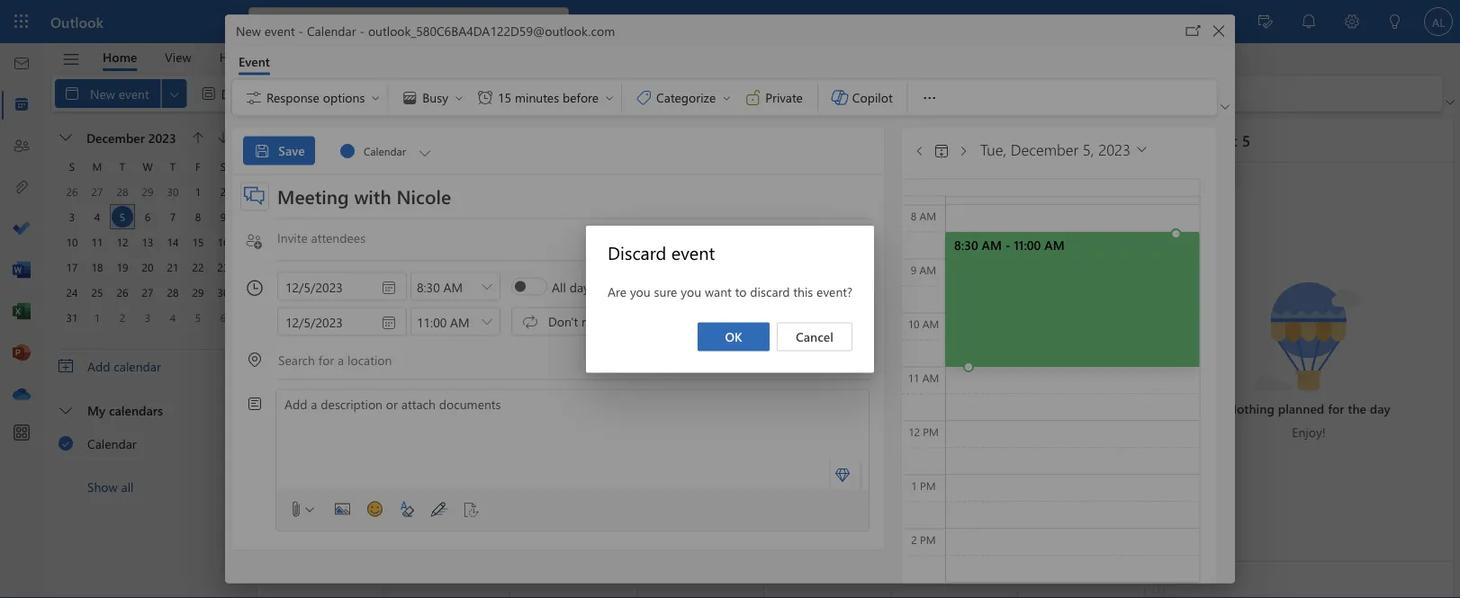Task type: vqa. For each thing, say whether or not it's contained in the screenshot.
bottom Weekly
no



Task type: locate. For each thing, give the bounding box(es) containing it.
f
[[195, 159, 201, 174]]

0 vertical spatial 2 button
[[213, 181, 234, 203]]

26 button down sunday element
[[61, 181, 83, 203]]

26
[[66, 185, 78, 199], [290, 194, 304, 210], [117, 285, 128, 300]]

1 vertical spatial 24
[[264, 467, 277, 484]]

5 button down 22 button
[[187, 307, 209, 329]]

list box containing my calendars
[[44, 394, 249, 503]]

0 vertical spatial 6 button
[[137, 206, 158, 228]]

0 horizontal spatial 1 button
[[86, 307, 108, 329]]

1 vertical spatial 17
[[264, 399, 277, 416]]

list box
[[44, 394, 249, 503]]

26 for top 26 button
[[66, 185, 78, 199]]

2 horizontal spatial 6
[[645, 262, 652, 279]]

14 button
[[162, 231, 184, 253]]

2 horizontal spatial 27
[[391, 194, 404, 210]]

1 vertical spatial 31
[[264, 536, 277, 552]]

are
[[608, 283, 627, 300]]

t for tuesday element
[[120, 159, 125, 174]]

0 vertical spatial dec
[[1212, 130, 1238, 151]]

1 horizontal spatial 14
[[772, 330, 785, 347]]

2 t from the left
[[170, 159, 176, 174]]

1 horizontal spatial 20
[[645, 399, 658, 416]]

0 horizontal spatial s
[[69, 159, 75, 174]]

tab list containing home
[[89, 43, 259, 71]]

2 button up add calendar
[[112, 307, 133, 329]]

2 horizontal spatial 26
[[290, 194, 304, 210]]

2 s from the left
[[220, 159, 226, 174]]

 button
[[347, 126, 376, 155]]

27 button down 20 button
[[137, 282, 158, 303]]

tuesday element
[[110, 154, 135, 179]]

0 vertical spatial 5 button
[[112, 206, 133, 228]]

1 horizontal spatial 17
[[264, 399, 277, 416]]


[[446, 85, 464, 103]]

1 horizontal spatial 22
[[899, 399, 912, 416]]

s right "f"
[[220, 159, 226, 174]]

0 horizontal spatial 21
[[167, 260, 179, 275]]

0 horizontal spatial 15
[[192, 235, 204, 249]]

1 down friday
[[923, 194, 930, 210]]

0 horizontal spatial 14
[[167, 235, 179, 249]]

6 left event
[[645, 262, 652, 279]]

2  from the top
[[59, 405, 72, 418]]

5 inside cell
[[119, 210, 125, 224]]

0 horizontal spatial 11
[[91, 235, 103, 249]]

4
[[94, 210, 100, 224], [391, 262, 398, 279], [170, 311, 176, 325], [772, 536, 779, 552]]

0 vertical spatial 12
[[117, 235, 128, 249]]

0 horizontal spatial 10
[[66, 235, 78, 249]]

0 vertical spatial 
[[59, 131, 72, 144]]

16 button
[[213, 231, 234, 253]]

6 button down 23 button
[[213, 307, 234, 329]]

1 t from the left
[[120, 159, 125, 174]]

event
[[672, 240, 715, 264]]

1 s from the left
[[69, 159, 75, 174]]

t right wednesday element
[[170, 159, 176, 174]]

18 button
[[86, 257, 108, 278]]

calendar
[[114, 358, 161, 375]]

5 button up 12 button
[[112, 206, 133, 228]]

2 button up 9 at the top left of page
[[213, 181, 234, 203]]

15 inside 15 button
[[192, 235, 204, 249]]

saturday element
[[211, 154, 236, 179]]

30 button down 23 button
[[213, 282, 234, 303]]

help
[[219, 49, 245, 65]]

28 button up 5 cell
[[112, 181, 133, 203]]

1  from the top
[[59, 131, 72, 144]]

6 down 23 button
[[220, 311, 226, 325]]

1 down 25 button
[[94, 311, 100, 325]]

21 right 20 button
[[167, 260, 179, 275]]

excel image
[[13, 303, 31, 321]]

nothing
[[1228, 400, 1275, 417]]

29
[[142, 185, 154, 199], [645, 194, 658, 210], [192, 285, 204, 300], [899, 467, 912, 484]]

tab list inside discard event application
[[89, 43, 259, 71]]

share group
[[703, 76, 843, 108]]

27 down monday at the left of page
[[391, 194, 404, 210]]

1 vertical spatial 5 button
[[187, 307, 209, 329]]

20 button
[[137, 257, 158, 278]]

22
[[192, 260, 204, 275], [899, 399, 912, 416]]

8 down dec 1
[[899, 262, 906, 279]]

0 horizontal spatial 26
[[66, 185, 78, 199]]

0 vertical spatial 21
[[167, 260, 179, 275]]

1 vertical spatial 12
[[518, 330, 531, 347]]

outlook
[[50, 12, 103, 31]]

26 down 19 button
[[117, 285, 128, 300]]

6 button up 13 button
[[137, 206, 158, 228]]

6 for right the 6 'button'
[[220, 311, 226, 325]]

0 horizontal spatial 28 button
[[112, 181, 133, 203]]

new group
[[55, 76, 610, 112]]

meet
[[1086, 12, 1114, 29]]

0 horizontal spatial 2 button
[[112, 307, 133, 329]]

 button
[[211, 125, 236, 150]]

s
[[69, 159, 75, 174], [220, 159, 226, 174]]

 left my
[[59, 405, 72, 418]]

1 horizontal spatial 28
[[167, 285, 179, 300]]

28
[[117, 185, 128, 199], [167, 285, 179, 300]]

28 button down 21 button at the top left of the page
[[162, 282, 184, 303]]

discard event
[[608, 240, 715, 264]]

13
[[142, 235, 154, 249]]

1 horizontal spatial 29 button
[[187, 282, 209, 303]]

0 vertical spatial 4 button
[[86, 206, 108, 228]]

s left monday element on the left
[[69, 159, 75, 174]]

0 horizontal spatial 26 button
[[61, 181, 83, 203]]

0 vertical spatial 18
[[91, 260, 103, 275]]

4 button down 21 button at the top left of the page
[[162, 307, 184, 329]]

0 horizontal spatial 29 button
[[137, 181, 158, 203]]

0 vertical spatial 3 button
[[61, 206, 83, 228]]

1 horizontal spatial t
[[170, 159, 176, 174]]

tue, dec 5
[[1180, 130, 1251, 151]]

0 horizontal spatial 24
[[66, 285, 78, 300]]

wednesday element
[[135, 154, 160, 179]]

0 horizontal spatial 3 button
[[61, 206, 83, 228]]

1 horizontal spatial 28 button
[[162, 282, 184, 303]]

2 you from the left
[[681, 283, 702, 300]]

0 horizontal spatial 12
[[117, 235, 128, 249]]

29 button down 22 button
[[187, 282, 209, 303]]


[[354, 133, 368, 148]]

1 horizontal spatial 5 button
[[187, 307, 209, 329]]

1 vertical spatial 10
[[264, 330, 277, 347]]

discard event dialog
[[0, 0, 1461, 599]]

week
[[395, 85, 426, 102]]

0 vertical spatial 27 button
[[86, 181, 108, 203]]

6 up 13 button
[[145, 210, 151, 224]]

15
[[192, 235, 204, 249], [899, 330, 912, 347]]

11
[[91, 235, 103, 249], [391, 330, 404, 347]]

3
[[69, 210, 75, 224], [264, 262, 271, 279], [145, 311, 151, 325], [645, 536, 652, 552]]

1 down friday element
[[195, 185, 201, 199]]

files image
[[13, 179, 31, 197]]

1 vertical spatial 27 button
[[137, 282, 158, 303]]


[[373, 85, 391, 103]]

t right monday element on the left
[[120, 159, 125, 174]]

1 button down 25 button
[[86, 307, 108, 329]]

0 horizontal spatial 6
[[145, 210, 151, 224]]

are you sure you want to discard this event?
[[608, 283, 853, 300]]

26 right nov
[[290, 194, 304, 210]]

1 horizontal spatial 27
[[142, 285, 154, 300]]

27 down 20 button
[[142, 285, 154, 300]]

28 up 5 cell
[[117, 185, 128, 199]]

0 vertical spatial 17
[[66, 260, 78, 275]]

 share
[[712, 85, 764, 103]]

tab list
[[89, 43, 259, 71]]

show all
[[87, 479, 134, 496]]

3 button up 10 button
[[61, 206, 83, 228]]

ok
[[725, 328, 743, 345]]

1 button down friday element
[[187, 181, 209, 203]]

14 right 13 button
[[167, 235, 179, 249]]

16
[[218, 235, 229, 249]]

t inside tuesday element
[[120, 159, 125, 174]]

cancel
[[796, 328, 834, 345]]

dec right tue,
[[1212, 130, 1238, 151]]

1 vertical spatial 1 button
[[86, 307, 108, 329]]

12 button
[[112, 231, 133, 253]]


[[712, 85, 730, 103]]

1 vertical spatial 3 button
[[137, 307, 158, 329]]

you right are
[[630, 283, 651, 300]]

 button
[[52, 125, 81, 150]]

2 vertical spatial 6
[[220, 311, 226, 325]]

1 horizontal spatial 24
[[264, 467, 277, 484]]

0 vertical spatial 11
[[91, 235, 103, 249]]

0 horizontal spatial 28
[[117, 185, 128, 199]]

10
[[66, 235, 78, 249], [264, 330, 277, 347]]

1 horizontal spatial 18
[[391, 399, 404, 416]]

1 right jan
[[412, 536, 419, 552]]

4 button up 11 button
[[86, 206, 108, 228]]

27 button down monday element on the left
[[86, 181, 108, 203]]

you
[[630, 283, 651, 300], [681, 283, 702, 300]]

the
[[1348, 400, 1367, 417]]

28 down 21 button at the top left of the page
[[167, 285, 179, 300]]

people image
[[13, 138, 31, 156]]


[[390, 133, 404, 148]]

21 down cancel button
[[772, 399, 785, 416]]

14
[[167, 235, 179, 249], [772, 330, 785, 347]]

0 horizontal spatial 18
[[91, 260, 103, 275]]

you right sure in the left of the page
[[681, 283, 702, 300]]

13 button
[[137, 231, 158, 253]]

17 inside "button"
[[66, 260, 78, 275]]

0 horizontal spatial dec
[[899, 194, 920, 210]]

my
[[87, 402, 105, 419]]


[[59, 131, 72, 144], [59, 405, 72, 418]]

0 horizontal spatial t
[[120, 159, 125, 174]]

26 down sunday element
[[66, 185, 78, 199]]

1 vertical spatial 18
[[391, 399, 404, 416]]

27 button
[[86, 181, 108, 203], [137, 282, 158, 303]]

1 horizontal spatial 12
[[518, 330, 531, 347]]

1 vertical spatial 6 button
[[213, 307, 234, 329]]

discard event heading
[[586, 226, 874, 282]]

jan
[[391, 536, 409, 552]]

more apps image
[[13, 425, 31, 443]]

1
[[195, 185, 201, 199], [923, 194, 930, 210], [94, 311, 100, 325], [412, 536, 419, 552]]

27 down monday element on the left
[[91, 185, 103, 199]]

thursday element
[[160, 154, 186, 179]]

3 button
[[61, 206, 83, 228], [137, 307, 158, 329]]

dec
[[1212, 130, 1238, 151], [899, 194, 920, 210]]

1 vertical spatial 26 button
[[112, 282, 133, 303]]

dec down friday
[[899, 194, 920, 210]]

18 inside button
[[91, 260, 103, 275]]

1 horizontal spatial 8
[[899, 262, 906, 279]]

1 vertical spatial 29 button
[[187, 282, 209, 303]]

30 button up 7 button
[[162, 181, 184, 203]]

discard
[[750, 283, 790, 300]]

1 horizontal spatial 30 button
[[213, 282, 234, 303]]

1 vertical spatial 4 button
[[162, 307, 184, 329]]

6 for the top the 6 'button'
[[145, 210, 151, 224]]

print
[[806, 85, 832, 102]]

t
[[120, 159, 125, 174], [170, 159, 176, 174]]

0 vertical spatial 30 button
[[162, 181, 184, 203]]

31 inside button
[[66, 311, 78, 325]]

1 horizontal spatial s
[[220, 159, 226, 174]]

0 vertical spatial 1 button
[[187, 181, 209, 203]]

6
[[145, 210, 151, 224], [645, 262, 652, 279], [220, 311, 226, 325]]

1 horizontal spatial you
[[681, 283, 702, 300]]

 button
[[186, 125, 211, 150]]

0 vertical spatial 31
[[66, 311, 78, 325]]

 button
[[383, 126, 412, 155]]

month
[[467, 85, 505, 102]]

1 horizontal spatial 3 button
[[137, 307, 158, 329]]


[[59, 435, 74, 451]]

word image
[[13, 262, 31, 280]]

21 inside button
[[167, 260, 179, 275]]

0 horizontal spatial you
[[630, 283, 651, 300]]

0 horizontal spatial 20
[[142, 260, 154, 275]]

0 vertical spatial 24
[[66, 285, 78, 300]]

1 horizontal spatial 26
[[117, 285, 128, 300]]

3 button up 'calendar'
[[137, 307, 158, 329]]


[[62, 50, 81, 69]]

1 vertical spatial 30 button
[[213, 282, 234, 303]]

29 button down wednesday element
[[137, 181, 158, 203]]

december
[[86, 129, 145, 146]]

1 vertical spatial 15
[[899, 330, 912, 347]]

0 vertical spatial 14
[[167, 235, 179, 249]]

1 horizontal spatial 6
[[220, 311, 226, 325]]

0 vertical spatial 10
[[66, 235, 78, 249]]

14 left the cancel
[[772, 330, 785, 347]]

add
[[87, 358, 110, 375]]

26 button down 19 button
[[112, 282, 133, 303]]

8 left 9 button
[[195, 210, 201, 224]]

30 button
[[162, 181, 184, 203], [213, 282, 234, 303]]

1 vertical spatial 11
[[391, 330, 404, 347]]

0 vertical spatial 15
[[192, 235, 204, 249]]

0 horizontal spatial 8
[[195, 210, 201, 224]]

 up sunday element
[[59, 131, 72, 144]]

outlook link
[[50, 0, 103, 43]]

s for sunday element
[[69, 159, 75, 174]]

17
[[66, 260, 78, 275], [264, 399, 277, 416]]

0 horizontal spatial 27
[[91, 185, 103, 199]]



Task type: describe. For each thing, give the bounding box(es) containing it.
dec 1
[[899, 194, 930, 210]]

nov 26
[[264, 194, 304, 210]]

20 inside button
[[142, 260, 154, 275]]


[[784, 85, 802, 103]]

10 button
[[61, 231, 83, 253]]

cancel button
[[777, 323, 853, 351]]

thursday
[[772, 169, 814, 184]]

home
[[103, 49, 137, 65]]

agenda view section
[[1165, 119, 1453, 599]]

 week
[[373, 85, 426, 103]]

21 button
[[162, 257, 184, 278]]

december 2023
[[86, 129, 176, 146]]

saturday
[[1026, 169, 1067, 184]]

25
[[91, 285, 103, 300]]

to do image
[[13, 221, 31, 239]]

today
[[287, 132, 320, 149]]

my calendars
[[87, 402, 163, 419]]

31 button
[[61, 307, 83, 329]]

outlook banner
[[0, 0, 1461, 43]]

discard event application
[[0, 0, 1461, 599]]

24 button
[[61, 282, 83, 303]]

view button
[[151, 43, 205, 71]]

s for saturday element
[[220, 159, 226, 174]]

friday
[[899, 169, 927, 184]]

8 inside "button"
[[195, 210, 201, 224]]


[[1055, 14, 1069, 28]]

dec inside agenda view section
[[1212, 130, 1238, 151]]

planned
[[1278, 400, 1325, 417]]

w
[[143, 159, 153, 174]]

7 button
[[162, 206, 184, 228]]

monday
[[391, 169, 430, 184]]

19
[[117, 260, 128, 275]]

0 vertical spatial 28
[[117, 185, 128, 199]]

m
[[92, 159, 102, 174]]

11 button
[[86, 231, 108, 253]]

sure
[[654, 283, 678, 300]]

1 vertical spatial 21
[[772, 399, 785, 416]]

 month
[[446, 85, 505, 103]]

9 button
[[213, 206, 234, 228]]

nov
[[264, 194, 287, 210]]

1 horizontal spatial 4 button
[[162, 307, 184, 329]]

now
[[1118, 12, 1144, 29]]

10 inside button
[[66, 235, 78, 249]]

all
[[121, 479, 134, 496]]

23 button
[[213, 257, 234, 278]]

help button
[[206, 43, 259, 71]]

monday element
[[85, 154, 110, 179]]

discard
[[608, 240, 667, 264]]

add calendar
[[87, 358, 161, 375]]

17 button
[[61, 257, 83, 278]]

show
[[87, 479, 118, 496]]

22 inside button
[[192, 260, 204, 275]]

1 vertical spatial 22
[[899, 399, 912, 416]]

1 vertical spatial 14
[[772, 330, 785, 347]]

week
[[325, 85, 354, 102]]

enjoy!
[[1293, 424, 1326, 440]]

1 vertical spatial 28 button
[[162, 282, 184, 303]]

19 button
[[112, 257, 133, 278]]

1 horizontal spatial 11
[[391, 330, 404, 347]]

5 cell
[[110, 204, 135, 230]]

1 horizontal spatial 6 button
[[213, 307, 234, 329]]

5 inside agenda view section
[[1242, 130, 1251, 151]]

0 horizontal spatial 4 button
[[86, 206, 108, 228]]

25 button
[[86, 282, 108, 303]]

want
[[705, 283, 732, 300]]

for
[[1328, 400, 1345, 417]]

26 for 26 button to the bottom
[[117, 285, 128, 300]]

0 vertical spatial 26 button
[[61, 181, 83, 203]]

calendar
[[87, 436, 137, 452]]

0 vertical spatial 29 button
[[137, 181, 158, 203]]

1 horizontal spatial 31
[[264, 536, 277, 552]]

meet now
[[1086, 12, 1144, 29]]

14 inside button
[[167, 235, 179, 249]]

view
[[165, 49, 191, 65]]

t for the thursday element
[[170, 159, 176, 174]]

 inside dropdown button
[[59, 131, 72, 144]]

1 you from the left
[[630, 283, 651, 300]]

calendar image
[[13, 96, 31, 114]]

2023
[[148, 129, 176, 146]]

 button
[[53, 44, 89, 75]]

1 vertical spatial 6
[[645, 262, 652, 279]]

december 2023 button
[[77, 125, 186, 150]]

1 vertical spatial dec
[[899, 194, 920, 210]]

tue,
[[1180, 130, 1208, 151]]

1 horizontal spatial 27 button
[[137, 282, 158, 303]]

today button
[[267, 126, 339, 155]]

event?
[[817, 283, 853, 300]]

7
[[170, 210, 176, 224]]

show all button
[[44, 471, 249, 503]]

22 button
[[187, 257, 209, 278]]


[[218, 132, 229, 143]]

 work week
[[271, 85, 354, 103]]

left-rail-appbar navigation
[[4, 43, 40, 416]]


[[59, 359, 73, 374]]

sunday
[[264, 169, 298, 184]]

1 vertical spatial 2 button
[[112, 307, 133, 329]]

list box inside discard event application
[[44, 394, 249, 503]]

 print
[[784, 85, 832, 103]]

mail image
[[13, 55, 31, 73]]

0 vertical spatial 28 button
[[112, 181, 133, 203]]

onedrive image
[[13, 386, 31, 404]]

12 inside button
[[117, 235, 128, 249]]

5 button inside cell
[[112, 206, 133, 228]]

this
[[794, 283, 813, 300]]

24 inside button
[[66, 285, 78, 300]]

1 vertical spatial 8
[[899, 262, 906, 279]]

wednesday
[[645, 169, 699, 184]]

11 inside button
[[91, 235, 103, 249]]

23
[[218, 260, 229, 275]]

share
[[733, 85, 764, 102]]

15 button
[[187, 231, 209, 253]]


[[271, 85, 289, 103]]

9
[[220, 210, 226, 224]]

1 vertical spatial 28
[[167, 285, 179, 300]]

1 horizontal spatial 10
[[264, 330, 277, 347]]

sunday element
[[59, 154, 85, 179]]

jan 1
[[391, 536, 419, 552]]

0 horizontal spatial 30 button
[[162, 181, 184, 203]]

friday element
[[186, 154, 211, 179]]

home button
[[89, 43, 151, 71]]

8 button
[[187, 206, 209, 228]]

powerpoint image
[[13, 345, 31, 363]]

discard event document
[[0, 0, 1461, 599]]



